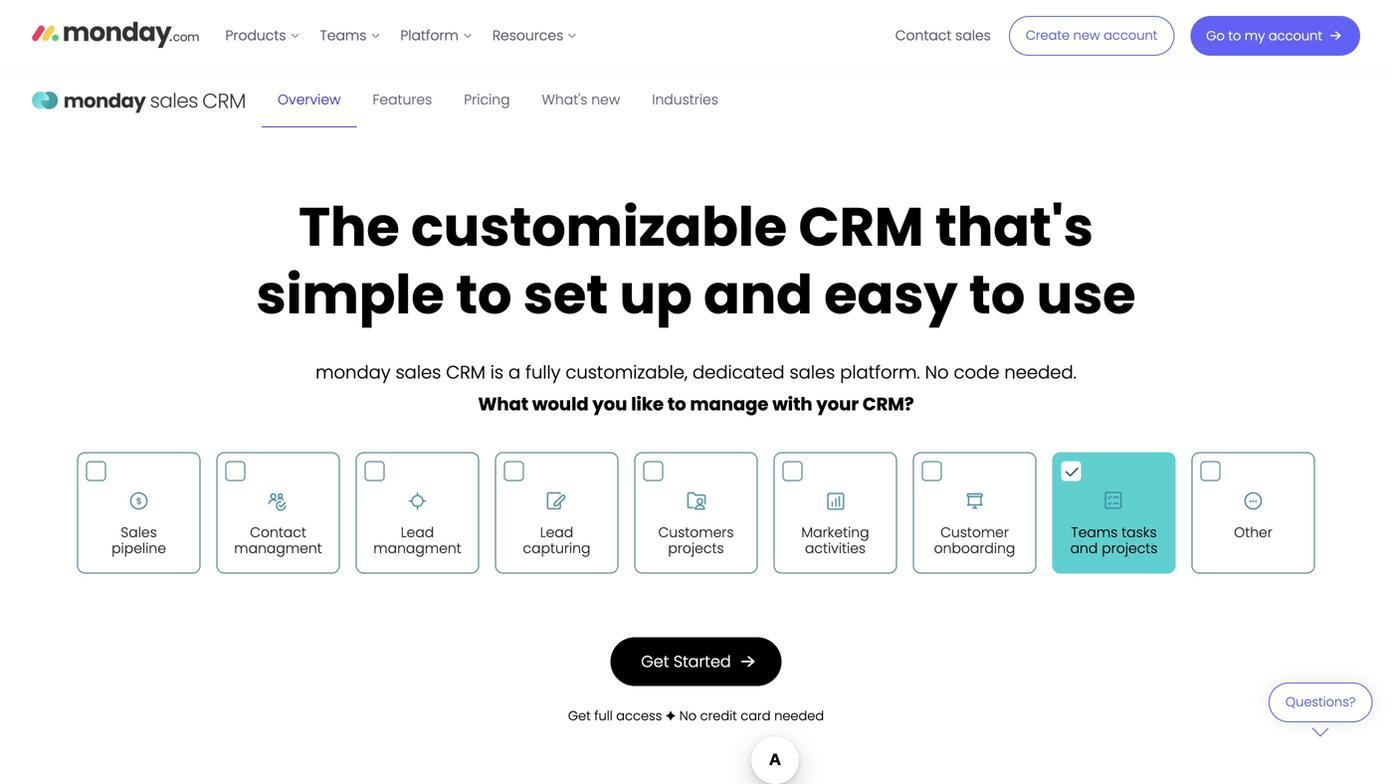 Task type: locate. For each thing, give the bounding box(es) containing it.
1 vertical spatial and
[[1071, 539, 1099, 559]]

up
[[620, 257, 693, 332]]

managment down "crm tag contact management" icon
[[234, 539, 322, 559]]

questions?
[[1286, 694, 1357, 711]]

Sales pipeline checkbox
[[77, 452, 201, 574]]

new right create
[[1074, 26, 1101, 44]]

teams up overview
[[320, 26, 367, 45]]

0 vertical spatial teams
[[320, 26, 367, 45]]

code
[[954, 360, 1000, 385]]

create new account button
[[1009, 16, 1175, 56]]

1 vertical spatial new
[[592, 90, 621, 110]]

that's
[[936, 190, 1094, 265]]

get inside button
[[641, 651, 670, 673]]

1 vertical spatial contact
[[250, 523, 306, 543]]

1 horizontal spatial teams
[[1072, 523, 1118, 543]]

teams
[[320, 26, 367, 45], [1072, 523, 1118, 543]]

new right what's in the top of the page
[[592, 90, 621, 110]]

projects down the 'crm tag team tasks n projects' image
[[1102, 539, 1158, 559]]

no left code
[[926, 360, 949, 385]]

managment down the crm tag lead management image
[[374, 539, 462, 559]]

0 horizontal spatial projects
[[668, 539, 724, 559]]

account right my
[[1269, 27, 1323, 45]]

0 vertical spatial no
[[926, 360, 949, 385]]

to right "go"
[[1229, 27, 1242, 45]]

lead managment
[[374, 523, 462, 559]]

what's new
[[542, 90, 621, 110]]

sales
[[956, 26, 992, 45], [396, 360, 441, 385], [790, 360, 836, 385]]

1 horizontal spatial crm
[[799, 190, 924, 265]]

1 vertical spatial no
[[680, 708, 697, 725]]

0 horizontal spatial crm
[[446, 360, 486, 385]]

set
[[524, 257, 609, 332]]

crm tag sales pipeline image
[[119, 481, 159, 521]]

to right like
[[668, 392, 687, 417]]

contact for contact managment
[[250, 523, 306, 543]]

products
[[226, 26, 286, 45]]

2 projects from the left
[[1102, 539, 1158, 559]]

go
[[1207, 27, 1225, 45]]

features
[[373, 90, 432, 110]]

teams inside teams tasks and projects
[[1072, 523, 1118, 543]]

what
[[478, 392, 529, 417]]

teams for teams tasks and projects
[[1072, 523, 1118, 543]]

group
[[69, 444, 1324, 582]]

no
[[926, 360, 949, 385], [680, 708, 697, 725]]

get
[[641, 651, 670, 673], [568, 708, 591, 725]]

0 vertical spatial get
[[641, 651, 670, 673]]

marketing
[[802, 523, 870, 543]]

access
[[617, 708, 662, 725]]

lead inside lead capturing
[[540, 523, 574, 543]]

crm inside monday sales crm is a fully customizable, dedicated sales platform. no code needed. what would you like to manage with your crm?
[[446, 360, 486, 385]]

0 horizontal spatial lead
[[401, 523, 434, 543]]

new inside button
[[1074, 26, 1101, 44]]

0 vertical spatial and
[[704, 257, 813, 332]]

create
[[1026, 26, 1070, 44]]

the customizable crm that's simple to set up and easy to use
[[256, 190, 1137, 332]]

your
[[817, 392, 859, 417]]

no right ✦
[[680, 708, 697, 725]]

1 horizontal spatial get
[[641, 651, 670, 673]]

1 horizontal spatial and
[[1071, 539, 1099, 559]]

customer onboarding
[[935, 523, 1016, 559]]

contact
[[896, 26, 952, 45], [250, 523, 306, 543]]

sales inside button
[[956, 26, 992, 45]]

managment inside 'option'
[[374, 539, 462, 559]]

and down the 'crm tag team tasks n projects' image
[[1071, 539, 1099, 559]]

1 lead from the left
[[401, 523, 434, 543]]

managment
[[234, 539, 322, 559], [374, 539, 462, 559]]

account
[[1104, 26, 1158, 44], [1269, 27, 1323, 45]]

what's new link
[[526, 73, 636, 127]]

2 horizontal spatial sales
[[956, 26, 992, 45]]

create new account
[[1026, 26, 1158, 44]]

projects
[[668, 539, 724, 559], [1102, 539, 1158, 559]]

0 horizontal spatial get
[[568, 708, 591, 725]]

crm tag team tasks n projects image
[[1095, 481, 1135, 521]]

sales
[[121, 523, 157, 543]]

lead inside lead managment
[[401, 523, 434, 543]]

get full access ✦ no credit card needed
[[568, 708, 825, 725]]

1 horizontal spatial contact
[[896, 26, 952, 45]]

needed
[[775, 708, 825, 725]]

sales for contact
[[956, 26, 992, 45]]

lead down crm tag lead capturing image
[[540, 523, 574, 543]]

projects down crm tag customer projects image
[[668, 539, 724, 559]]

1 vertical spatial crm
[[446, 360, 486, 385]]

use
[[1037, 257, 1137, 332]]

0 horizontal spatial sales
[[396, 360, 441, 385]]

platform link
[[391, 20, 483, 52]]

sales right monday
[[396, 360, 441, 385]]

and inside the customizable crm that's simple to set up and easy to use
[[704, 257, 813, 332]]

products link
[[216, 20, 310, 52]]

customizable
[[411, 190, 788, 265]]

0 vertical spatial contact
[[896, 26, 952, 45]]

credit
[[701, 708, 738, 725]]

to up code
[[970, 257, 1026, 332]]

account right create
[[1104, 26, 1158, 44]]

you
[[593, 392, 628, 417]]

new for what's
[[592, 90, 621, 110]]

simple
[[256, 257, 445, 332]]

onboarding
[[935, 539, 1016, 559]]

contact inside contact managment
[[250, 523, 306, 543]]

sales up with
[[790, 360, 836, 385]]

sales pipeline
[[112, 523, 166, 559]]

0 horizontal spatial contact
[[250, 523, 306, 543]]

Customer onboarding checkbox
[[914, 452, 1037, 574]]

sales left create
[[956, 26, 992, 45]]

new
[[1074, 26, 1101, 44], [592, 90, 621, 110]]

list
[[216, 0, 588, 72]]

crm
[[799, 190, 924, 265], [446, 360, 486, 385]]

and
[[704, 257, 813, 332], [1071, 539, 1099, 559]]

pricing
[[464, 90, 510, 110]]

1 vertical spatial get
[[568, 708, 591, 725]]

1 vertical spatial teams
[[1072, 523, 1118, 543]]

Teams tasks and projects checkbox
[[1053, 452, 1176, 574]]

teams tasks and projects
[[1071, 523, 1158, 559]]

teams down the 'crm tag team tasks n projects' image
[[1072, 523, 1118, 543]]

teams inside list
[[320, 26, 367, 45]]

contact sales button
[[886, 20, 1001, 52]]

get left started
[[641, 651, 670, 673]]

1 projects from the left
[[668, 539, 724, 559]]

1 horizontal spatial lead
[[540, 523, 574, 543]]

2 managment from the left
[[374, 539, 462, 559]]

0 horizontal spatial and
[[704, 257, 813, 332]]

customer
[[941, 523, 1010, 543]]

get started button
[[611, 638, 782, 687]]

Lead managment checkbox
[[356, 452, 479, 574]]

and up dedicated
[[704, 257, 813, 332]]

fully
[[526, 360, 561, 385]]

0 vertical spatial crm
[[799, 190, 924, 265]]

customers projects
[[659, 523, 734, 559]]

managment for contact
[[234, 539, 322, 559]]

crm inside the customizable crm that's simple to set up and easy to use
[[799, 190, 924, 265]]

crm tag customer onboarding image
[[955, 481, 995, 521]]

1 horizontal spatial new
[[1074, 26, 1101, 44]]

0 horizontal spatial new
[[592, 90, 621, 110]]

resources
[[493, 26, 564, 45]]

monday.com logo image
[[32, 13, 200, 55]]

0 horizontal spatial managment
[[234, 539, 322, 559]]

customizable,
[[566, 360, 688, 385]]

lead
[[401, 523, 434, 543], [540, 523, 574, 543]]

crm for is
[[446, 360, 486, 385]]

0 horizontal spatial teams
[[320, 26, 367, 45]]

industries link
[[636, 73, 735, 127]]

dedicated
[[693, 360, 785, 385]]

contact inside button
[[896, 26, 952, 45]]

Lead capturing checkbox
[[495, 452, 619, 574]]

lead down the crm tag lead management image
[[401, 523, 434, 543]]

1 horizontal spatial no
[[926, 360, 949, 385]]

managment inside checkbox
[[234, 539, 322, 559]]

2 lead from the left
[[540, 523, 574, 543]]

1 managment from the left
[[234, 539, 322, 559]]

new for create
[[1074, 26, 1101, 44]]

platform
[[401, 26, 459, 45]]

1 horizontal spatial projects
[[1102, 539, 1158, 559]]

0 horizontal spatial account
[[1104, 26, 1158, 44]]

get left the full
[[568, 708, 591, 725]]

1 horizontal spatial managment
[[374, 539, 462, 559]]

like
[[631, 392, 664, 417]]

contact sales
[[896, 26, 992, 45]]

0 vertical spatial new
[[1074, 26, 1101, 44]]

to
[[1229, 27, 1242, 45], [456, 257, 512, 332], [970, 257, 1026, 332], [668, 392, 687, 417]]

capturing
[[523, 539, 591, 559]]



Task type: vqa. For each thing, say whether or not it's contained in the screenshot.
the top the No
yes



Task type: describe. For each thing, give the bounding box(es) containing it.
crm tag customer projects image
[[677, 481, 716, 521]]

resources link
[[483, 20, 588, 52]]

crm?
[[863, 392, 915, 417]]

crm tag marketing activities image
[[816, 481, 856, 521]]

lead for managment
[[401, 523, 434, 543]]

full
[[595, 708, 613, 725]]

and inside teams tasks and projects
[[1071, 539, 1099, 559]]

monday sales crm is a fully customizable, dedicated sales platform. no code needed. what would you like to manage with your crm?
[[316, 360, 1077, 417]]

card
[[741, 708, 771, 725]]

crm tag other image
[[1234, 481, 1274, 521]]

with
[[773, 392, 813, 417]]

overview
[[278, 90, 341, 110]]

contact for contact sales
[[896, 26, 952, 45]]

1 horizontal spatial sales
[[790, 360, 836, 385]]

Marketing activities checkbox
[[774, 452, 898, 574]]

tasks
[[1122, 523, 1158, 543]]

go to my account button
[[1191, 16, 1361, 56]]

contact managment
[[234, 523, 322, 559]]

to inside button
[[1229, 27, 1242, 45]]

crm for that's
[[799, 190, 924, 265]]

overview link
[[262, 73, 357, 127]]

marketing activities
[[802, 523, 870, 559]]

list containing products
[[216, 0, 588, 72]]

the
[[299, 190, 400, 265]]

projects inside the customers projects
[[668, 539, 724, 559]]

Customers projects checkbox
[[635, 452, 758, 574]]

projects inside teams tasks and projects
[[1102, 539, 1158, 559]]

Other checkbox
[[1192, 452, 1316, 574]]

would
[[533, 392, 589, 417]]

needed.
[[1005, 360, 1077, 385]]

to inside monday sales crm is a fully customizable, dedicated sales platform. no code needed. what would you like to manage with your crm?
[[668, 392, 687, 417]]

monday.com crm and sales image
[[32, 73, 246, 128]]

get for get full access ✦ no credit card needed
[[568, 708, 591, 725]]

crm tag lead capturing image
[[537, 481, 577, 521]]

industries
[[652, 90, 719, 110]]

pricing link
[[448, 73, 526, 127]]

questions? button
[[1269, 683, 1374, 737]]

crm tag lead management image
[[398, 481, 438, 521]]

is
[[491, 360, 504, 385]]

pipeline
[[112, 539, 166, 559]]

manage
[[690, 392, 769, 417]]

go to my account
[[1207, 27, 1323, 45]]

easy
[[825, 257, 958, 332]]

group containing sales pipeline
[[69, 444, 1324, 582]]

Contact managment checkbox
[[217, 452, 340, 574]]

what's
[[542, 90, 588, 110]]

no inside monday sales crm is a fully customizable, dedicated sales platform. no code needed. what would you like to manage with your crm?
[[926, 360, 949, 385]]

to up is
[[456, 257, 512, 332]]

0 horizontal spatial no
[[680, 708, 697, 725]]

other
[[1235, 523, 1273, 543]]

lead capturing
[[523, 523, 591, 559]]

lead for capturing
[[540, 523, 574, 543]]

teams link
[[310, 20, 391, 52]]

activities
[[805, 539, 866, 559]]

customers
[[659, 523, 734, 543]]

teams for teams
[[320, 26, 367, 45]]

started
[[674, 651, 732, 673]]

platform.
[[841, 360, 921, 385]]

sales for monday
[[396, 360, 441, 385]]

a
[[509, 360, 521, 385]]

get for get started
[[641, 651, 670, 673]]

monday
[[316, 360, 391, 385]]

1 horizontal spatial account
[[1269, 27, 1323, 45]]

managment for lead
[[374, 539, 462, 559]]

main element
[[216, 0, 1361, 72]]

crm tag contact management image
[[258, 481, 298, 521]]

features link
[[357, 73, 448, 127]]

get started
[[641, 651, 732, 673]]

my
[[1246, 27, 1266, 45]]

✦
[[666, 708, 676, 725]]



